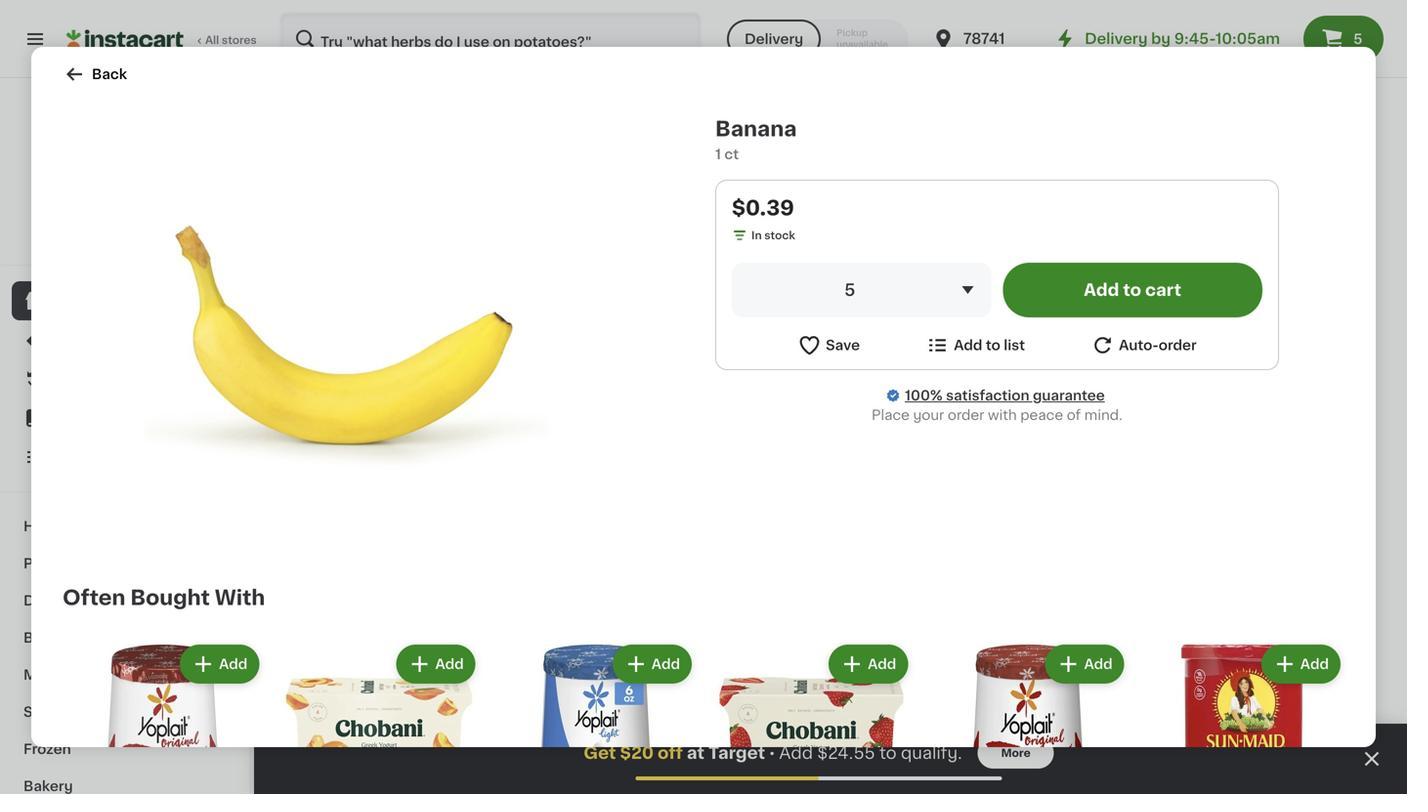 Task type: vqa. For each thing, say whether or not it's contained in the screenshot.
Delivery for Delivery
yes



Task type: locate. For each thing, give the bounding box(es) containing it.
guarantee down "policy"
[[150, 237, 207, 248]]

0 vertical spatial to
[[1123, 282, 1142, 299]]

meat & seafood link
[[12, 657, 238, 694]]

satisfaction
[[82, 237, 148, 248], [946, 389, 1030, 403]]

delivery inside button
[[745, 32, 804, 46]]

& inside 'meat & seafood' link
[[63, 669, 74, 682]]

0 horizontal spatial to
[[880, 745, 897, 762]]

snacks
[[23, 706, 75, 719]]

1 horizontal spatial $4.69
[[1252, 355, 1292, 368]]

9 inside '$ 9 rockit apple'
[[850, 348, 864, 369]]

beachside
[[475, 374, 548, 388]]

& right meat
[[63, 669, 74, 682]]

add to cart button
[[1003, 263, 1263, 318]]

1 vertical spatial 100% satisfaction guarantee
[[905, 389, 1105, 403]]

satisfaction inside button
[[82, 237, 148, 248]]

1 horizontal spatial 1
[[715, 148, 721, 161]]

candy
[[93, 706, 139, 719]]

delivery by 9:45-10:05am link
[[1054, 27, 1280, 51]]

order inside auto-order button
[[1159, 339, 1197, 352]]

banana up the $0.39
[[715, 119, 797, 139]]

banana inside item carousel region
[[293, 374, 345, 388]]

1 horizontal spatial 2
[[1213, 739, 1227, 760]]

2 horizontal spatial 5
[[1354, 32, 1363, 46]]

100% down view on the left top of page
[[50, 237, 80, 248]]

$ inside $ 2 79
[[1206, 740, 1213, 751]]

auto-order
[[1119, 339, 1197, 352]]

1 vertical spatial order
[[948, 409, 985, 422]]

1 vertical spatial 9
[[1032, 739, 1046, 760]]

0 vertical spatial 5
[[1354, 32, 1363, 46]]

crest 3d white advanced radiant mint
[[1020, 765, 1184, 795]]

vitamin
[[475, 785, 527, 795]]

$ inside $ 2 99
[[843, 740, 850, 751]]

target
[[709, 745, 765, 762]]

None search field
[[280, 12, 702, 66]]

1 vertical spatial banana
[[293, 374, 345, 388]]

0 horizontal spatial banana
[[293, 374, 345, 388]]

★★★★★
[[839, 393, 907, 407], [839, 393, 907, 407]]

5
[[1354, 32, 1363, 46], [845, 282, 856, 299], [486, 348, 500, 369]]

delivery
[[1085, 32, 1148, 46], [745, 32, 804, 46]]

$4.69 inside product group
[[1070, 355, 1110, 368]]

1 vertical spatial &
[[63, 669, 74, 682]]

78741 button
[[932, 12, 1049, 66]]

1 horizontal spatial guarantee
[[1033, 389, 1105, 403]]

(229)
[[911, 396, 939, 407]]

to for cart
[[1123, 282, 1142, 299]]

100% up your
[[905, 389, 943, 403]]

beverages
[[23, 631, 98, 645]]

5 inside field
[[845, 282, 856, 299]]

0 vertical spatial 100%
[[50, 237, 80, 248]]

1 horizontal spatial to
[[986, 339, 1001, 352]]

1 horizontal spatial 5
[[845, 282, 856, 299]]

0 vertical spatial &
[[65, 594, 76, 608]]

99 inside $ 3 99
[[320, 740, 335, 751]]

$ inside $ 4 99
[[661, 740, 668, 751]]

snacks & candy
[[23, 706, 139, 719]]

snacks & candy link
[[12, 694, 238, 731]]

order down cart
[[1159, 339, 1197, 352]]

to left list
[[986, 339, 1001, 352]]

0 vertical spatial 1
[[715, 148, 721, 161]]

4 99 from the left
[[1048, 740, 1063, 751]]

1 horizontal spatial banana
[[715, 119, 797, 139]]

save
[[826, 339, 860, 352]]

$
[[297, 349, 304, 360], [479, 349, 486, 360], [843, 349, 850, 360], [1024, 349, 1032, 360], [297, 740, 304, 751], [479, 740, 486, 751], [661, 740, 668, 751], [843, 740, 850, 751], [1024, 740, 1032, 751], [1206, 740, 1213, 751]]

ct inside "banana 1 ct"
[[725, 148, 739, 161]]

78741
[[963, 32, 1005, 46]]

$ inside $ 5 69
[[479, 349, 486, 360]]

guarantee
[[150, 237, 207, 248], [1033, 389, 1105, 403]]

dairy & eggs
[[23, 594, 115, 608]]

2 left 79
[[1213, 739, 1227, 760]]

to left cart
[[1123, 282, 1142, 299]]

2 vertical spatial &
[[78, 706, 89, 719]]

99 inside $ 2 99
[[865, 740, 880, 751]]

with
[[988, 409, 1017, 422]]

treatment tracker modal dialog
[[254, 724, 1407, 795]]

2 99 from the left
[[684, 740, 699, 751]]

1 horizontal spatial ct
[[725, 148, 739, 161]]

0 horizontal spatial delivery
[[745, 32, 804, 46]]

$ for $ 3
[[1024, 349, 1032, 360]]

0 horizontal spatial ct
[[300, 393, 312, 404]]

main content
[[254, 78, 1407, 795]]

$ for $ 2 99
[[843, 740, 850, 751]]

pricing
[[96, 217, 134, 228]]

0 horizontal spatial 100% satisfaction guarantee
[[50, 237, 207, 248]]

$ inside $ 3
[[1024, 349, 1032, 360]]

99
[[320, 740, 335, 751], [684, 740, 699, 751], [865, 740, 880, 751], [1048, 740, 1063, 751]]

$ inside $ 3 99
[[297, 740, 304, 751]]

add to cart
[[1084, 282, 1182, 299]]

frozen
[[23, 743, 71, 757]]

0 vertical spatial 100% satisfaction guarantee
[[50, 237, 207, 248]]

0 horizontal spatial $4.69
[[1070, 355, 1110, 368]]

& left eggs
[[65, 594, 76, 608]]

swiss
[[839, 765, 878, 779]]

wrap
[[781, 765, 817, 779]]

0 vertical spatial satisfaction
[[82, 237, 148, 248]]

satisfaction up place your order with peace of mind.
[[946, 389, 1030, 403]]

$20
[[620, 745, 654, 762]]

0 vertical spatial ct
[[725, 148, 739, 161]]

2 vertical spatial to
[[880, 745, 897, 762]]

99 inside $ 4 99
[[684, 740, 699, 751]]

1 $4.69 from the left
[[1070, 355, 1110, 368]]

satisfaction down pricing
[[82, 237, 148, 248]]

0 vertical spatial order
[[1159, 339, 1197, 352]]

product group
[[657, 172, 823, 391], [839, 172, 1005, 442], [1020, 172, 1187, 407], [63, 641, 263, 795], [279, 641, 480, 795], [495, 641, 696, 795], [712, 641, 912, 795], [928, 641, 1129, 795], [1144, 641, 1345, 795]]

0 horizontal spatial guarantee
[[150, 237, 207, 248]]

whitening
[[1022, 718, 1079, 729]]

2 $3.99 original price: $4.69 element from the left
[[1202, 346, 1368, 371]]

to inside button
[[986, 339, 1001, 352]]

delivery for delivery
[[745, 32, 804, 46]]

9
[[850, 348, 864, 369], [1032, 739, 1046, 760]]

1 horizontal spatial $3.99 original price: $4.69 element
[[1202, 346, 1368, 371]]

1
[[715, 148, 721, 161], [293, 393, 298, 404]]

product group containing 9
[[839, 172, 1005, 442]]

& inside the snacks & candy link
[[78, 706, 89, 719]]

$24.55
[[818, 745, 875, 762]]

100% satisfaction guarantee link
[[905, 386, 1105, 406]]

all
[[205, 35, 219, 45]]

to for list
[[986, 339, 1001, 352]]

banana down 0
[[293, 374, 345, 388]]

1 inside the $ 0 banana 1 ct
[[293, 393, 298, 404]]

$3.99 original price: $4.69 element
[[1020, 346, 1187, 371], [1202, 346, 1368, 371]]

0 horizontal spatial satisfaction
[[82, 237, 148, 248]]

holiday
[[23, 520, 78, 534]]

2 vertical spatial 5
[[486, 348, 500, 369]]

scotch tape, gift-wrap
[[657, 765, 817, 779]]

scotch
[[657, 765, 706, 779]]

100% inside button
[[50, 237, 80, 248]]

3 for $ 3
[[1032, 348, 1045, 369]]

0 vertical spatial 9
[[850, 348, 864, 369]]

$ inside $ 3 89
[[479, 740, 486, 751]]

0 horizontal spatial 5
[[486, 348, 500, 369]]

beachside fraises strawberries 16 oz container
[[475, 374, 600, 424]]

& left the candy
[[78, 706, 89, 719]]

often
[[63, 588, 126, 608]]

$ 2 79
[[1206, 739, 1242, 760]]

cocoa
[[867, 785, 913, 795]]

$ inside the $ 0 banana 1 ct
[[297, 349, 304, 360]]

99 inside $ 9 99
[[1048, 740, 1063, 751]]

add
[[779, 189, 807, 202], [1084, 282, 1120, 299], [954, 339, 983, 352], [219, 658, 248, 671], [435, 658, 464, 671], [652, 658, 680, 671], [868, 658, 897, 671], [1084, 658, 1113, 671], [1301, 658, 1329, 671], [779, 745, 813, 762]]

1 horizontal spatial satisfaction
[[946, 389, 1030, 403]]

to up miss
[[880, 745, 897, 762]]

0 vertical spatial banana
[[715, 119, 797, 139]]

1 horizontal spatial delivery
[[1085, 32, 1148, 46]]

add button inside item carousel region
[[742, 178, 817, 213]]

1.5 lb
[[1020, 393, 1048, 404]]

9 up rockit
[[850, 348, 864, 369]]

$ 5 69
[[479, 348, 517, 369]]

back button
[[63, 63, 127, 86]]

1 vertical spatial guarantee
[[1033, 389, 1105, 403]]

99 for 2
[[865, 740, 880, 751]]

3 99 from the left
[[865, 740, 880, 751]]

3 for $ 3 99
[[304, 739, 318, 760]]

$ 9 99
[[1024, 739, 1063, 760]]

peace
[[1021, 409, 1064, 422]]

2 horizontal spatial to
[[1123, 282, 1142, 299]]

3
[[1032, 348, 1045, 369], [1213, 348, 1227, 369], [304, 739, 318, 760], [486, 739, 500, 760]]

tape,
[[709, 765, 746, 779]]

$0.89 element
[[657, 346, 823, 371]]

view pricing policy
[[66, 217, 171, 228]]

cart
[[1146, 282, 1182, 299]]

2 2 from the left
[[1213, 739, 1227, 760]]

1 vertical spatial 100%
[[905, 389, 943, 403]]

$ for $ 0 banana 1 ct
[[297, 349, 304, 360]]

1 99 from the left
[[320, 740, 335, 751]]

&
[[65, 594, 76, 608], [63, 669, 74, 682], [78, 706, 89, 719]]

guarantee up 'of'
[[1033, 389, 1105, 403]]

0 horizontal spatial 9
[[850, 348, 864, 369]]

whole
[[575, 765, 618, 779]]

1 vertical spatial 1
[[293, 393, 298, 404]]

stores
[[222, 35, 257, 45]]

2 for $ 2 99
[[850, 739, 863, 760]]

100% satisfaction guarantee down view pricing policy link in the left top of the page
[[50, 237, 207, 248]]

0 horizontal spatial 100%
[[50, 237, 80, 248]]

ct up the $0.39
[[725, 148, 739, 161]]

$ 4 99
[[661, 739, 699, 760]]

1 vertical spatial satisfaction
[[946, 389, 1030, 403]]

add inside add to list button
[[954, 339, 983, 352]]

1 horizontal spatial 100%
[[905, 389, 943, 403]]

order left with
[[948, 409, 985, 422]]

hot
[[839, 785, 864, 795]]

1 vertical spatial ct
[[300, 393, 312, 404]]

0 vertical spatial guarantee
[[150, 237, 207, 248]]

radiant
[[1093, 785, 1146, 795]]

0 horizontal spatial order
[[948, 409, 985, 422]]

1 vertical spatial to
[[986, 339, 1001, 352]]

to inside button
[[1123, 282, 1142, 299]]

& inside the dairy & eggs link
[[65, 594, 76, 608]]

auto-order button
[[1091, 333, 1197, 358]]

ct down 0
[[300, 393, 312, 404]]

1 2 from the left
[[850, 739, 863, 760]]

0 horizontal spatial 1
[[293, 393, 298, 404]]

1 horizontal spatial 9
[[1032, 739, 1046, 760]]

$ inside $ 9 99
[[1024, 740, 1032, 751]]

to inside "treatment tracker modal" dialog
[[880, 745, 897, 762]]

9 up 'crest' at the right of the page
[[1032, 739, 1046, 760]]

0 horizontal spatial $3.99 original price: $4.69 element
[[1020, 346, 1187, 371]]

& for dairy
[[65, 594, 76, 608]]

$ for $ 3 99
[[297, 740, 304, 751]]

$ for $ 4 99
[[661, 740, 668, 751]]

1 vertical spatial 5
[[845, 282, 856, 299]]

2 up swiss
[[850, 739, 863, 760]]

gift-
[[749, 765, 781, 779]]

view
[[66, 217, 93, 228]]

get $20 off at target • add $24.55 to qualify.
[[584, 745, 962, 762]]

bakery
[[23, 780, 73, 794]]

of
[[1067, 409, 1081, 422]]

in
[[752, 230, 762, 241]]

holiday link
[[12, 508, 238, 545]]

3 inside product group
[[1032, 348, 1045, 369]]

add inside item carousel region
[[779, 189, 807, 202]]

ct
[[725, 148, 739, 161], [300, 393, 312, 404]]

100% satisfaction guarantee up with
[[905, 389, 1105, 403]]

$ inside '$ 9 rockit apple'
[[843, 349, 850, 360]]

9 for $ 9 99
[[1032, 739, 1046, 760]]

save button
[[798, 333, 860, 358]]

1 horizontal spatial order
[[1159, 339, 1197, 352]]

policy
[[137, 217, 171, 228]]

99 for 4
[[684, 740, 699, 751]]

5 inside item carousel region
[[486, 348, 500, 369]]

0 horizontal spatial 2
[[850, 739, 863, 760]]



Task type: describe. For each thing, give the bounding box(es) containing it.
3 for $ 3 89
[[486, 739, 500, 760]]

place your order with peace of mind.
[[872, 409, 1123, 422]]

add to list button
[[926, 333, 1025, 358]]

guarantee inside button
[[150, 237, 207, 248]]

3d
[[1061, 765, 1082, 779]]

more
[[1001, 748, 1031, 759]]

& for snacks
[[78, 706, 89, 719]]

10:05am
[[1216, 32, 1280, 46]]

auto-
[[1119, 339, 1159, 352]]

89
[[502, 740, 516, 751]]

•
[[769, 746, 775, 761]]

white
[[1085, 765, 1125, 779]]

delivery button
[[727, 20, 821, 59]]

$ 3 99
[[297, 739, 335, 760]]

$ for $ 2 79
[[1206, 740, 1213, 751]]

beverages link
[[12, 620, 238, 657]]

market pantry whole vitamin d milk
[[475, 765, 618, 795]]

often bought with
[[63, 588, 265, 608]]

view pricing policy link
[[66, 215, 183, 231]]

apple
[[886, 374, 926, 388]]

$ for $ 9 99
[[1024, 740, 1032, 751]]

99 for 3
[[320, 740, 335, 751]]

$ 3 89
[[479, 739, 516, 760]]

bakery link
[[12, 768, 238, 795]]

2 for $ 2 79
[[1213, 739, 1227, 760]]

bought
[[130, 588, 210, 608]]

99 for 9
[[1048, 740, 1063, 751]]

at
[[687, 745, 705, 762]]

1 horizontal spatial 100% satisfaction guarantee
[[905, 389, 1105, 403]]

9 for $ 9 rockit apple
[[850, 348, 864, 369]]

crest
[[1020, 765, 1058, 779]]

4
[[668, 739, 682, 760]]

target logo image
[[82, 102, 168, 188]]

list
[[1004, 339, 1025, 352]]

$0.39
[[732, 198, 795, 218]]

1 $3.99 original price: $4.69 element from the left
[[1020, 346, 1187, 371]]

oz
[[490, 413, 502, 424]]

100% satisfaction guarantee inside button
[[50, 237, 207, 248]]

your
[[913, 409, 945, 422]]

banana image
[[144, 133, 550, 540]]

mix
[[916, 785, 941, 795]]

main content containing 0
[[254, 78, 1407, 795]]

$ 2 99
[[843, 739, 880, 760]]

eggs
[[80, 594, 115, 608]]

product group containing 3
[[1020, 172, 1187, 407]]

rockit
[[839, 374, 883, 388]]

market
[[475, 765, 523, 779]]

delivery by 9:45-10:05am
[[1085, 32, 1280, 46]]

add to list
[[954, 339, 1025, 352]]

stock
[[765, 230, 795, 241]]

all stores link
[[66, 12, 258, 66]]

by
[[1152, 32, 1171, 46]]

$ for $ 9 rockit apple
[[843, 349, 850, 360]]

fraises
[[551, 374, 600, 388]]

2 $4.69 from the left
[[1252, 355, 1292, 368]]

service type group
[[727, 20, 909, 59]]

qualify.
[[901, 745, 962, 762]]

dairy & eggs link
[[12, 583, 238, 620]]

all stores
[[205, 35, 257, 45]]

mind.
[[1085, 409, 1123, 422]]

9:45-
[[1175, 32, 1216, 46]]

miss
[[881, 765, 913, 779]]

seafood
[[78, 669, 137, 682]]

produce
[[23, 557, 83, 571]]

delivery for delivery by 9:45-10:05am
[[1085, 32, 1148, 46]]

advanced
[[1020, 785, 1089, 795]]

add inside "treatment tracker modal" dialog
[[779, 745, 813, 762]]

ct inside the $ 0 banana 1 ct
[[300, 393, 312, 404]]

1 inside "banana 1 ct"
[[715, 148, 721, 161]]

100% satisfaction guarantee button
[[30, 231, 219, 250]]

5 button
[[1304, 16, 1384, 63]]

0
[[304, 348, 319, 369]]

back
[[92, 67, 127, 81]]

d
[[530, 785, 541, 795]]

keto
[[1204, 718, 1230, 729]]

container
[[505, 413, 558, 424]]

$ for $ 3 89
[[479, 740, 486, 751]]

strawberries
[[475, 394, 562, 408]]

item carousel region
[[293, 102, 1368, 477]]

1.5
[[1020, 393, 1035, 404]]

16
[[475, 413, 487, 424]]

chocolate
[[917, 765, 988, 779]]

pantry
[[526, 765, 571, 779]]

meat & seafood
[[23, 669, 137, 682]]

69
[[502, 349, 517, 360]]

$ 0 banana 1 ct
[[293, 348, 345, 404]]

& for meat
[[63, 669, 74, 682]]

79
[[1228, 740, 1242, 751]]

produce link
[[12, 545, 238, 583]]

5 inside button
[[1354, 32, 1363, 46]]

instacart logo image
[[66, 27, 184, 51]]

add inside add to cart button
[[1084, 282, 1120, 299]]

5 field
[[732, 263, 991, 318]]

$ 3
[[1024, 348, 1045, 369]]

$ for $ 5 69
[[479, 349, 486, 360]]

swiss miss chocolate hot cocoa mix wit
[[839, 765, 988, 795]]

banana 1 ct
[[715, 119, 797, 161]]

meat
[[23, 669, 60, 682]]



